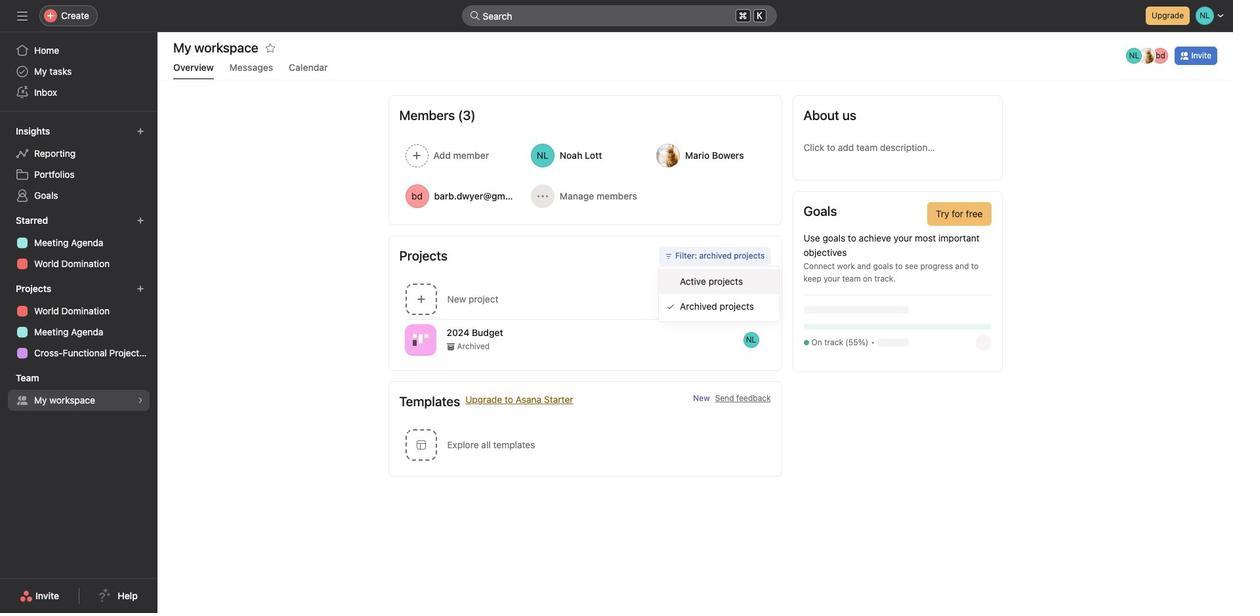 Task type: vqa. For each thing, say whether or not it's contained in the screenshot.
Show options IMAGE
yes



Task type: describe. For each thing, give the bounding box(es) containing it.
Search tasks, projects, and more text field
[[462, 5, 777, 26]]

show options image
[[766, 335, 776, 345]]

global element
[[0, 32, 158, 111]]

hide sidebar image
[[17, 11, 28, 21]]

prominent image
[[470, 11, 480, 21]]

see details, my workspace image
[[137, 397, 144, 404]]

new project or portfolio image
[[137, 285, 144, 293]]

new insights image
[[137, 127, 144, 135]]

board image
[[413, 332, 428, 348]]

projects element
[[0, 277, 158, 366]]



Task type: locate. For each thing, give the bounding box(es) containing it.
radio item
[[659, 269, 780, 294]]

filter projects image
[[665, 252, 673, 260]]

None field
[[462, 5, 777, 26]]

insights element
[[0, 119, 158, 209]]

teams element
[[0, 366, 158, 414]]

add to starred image
[[265, 43, 276, 53]]

starred element
[[0, 209, 158, 277]]

add items to starred image
[[137, 217, 144, 225]]



